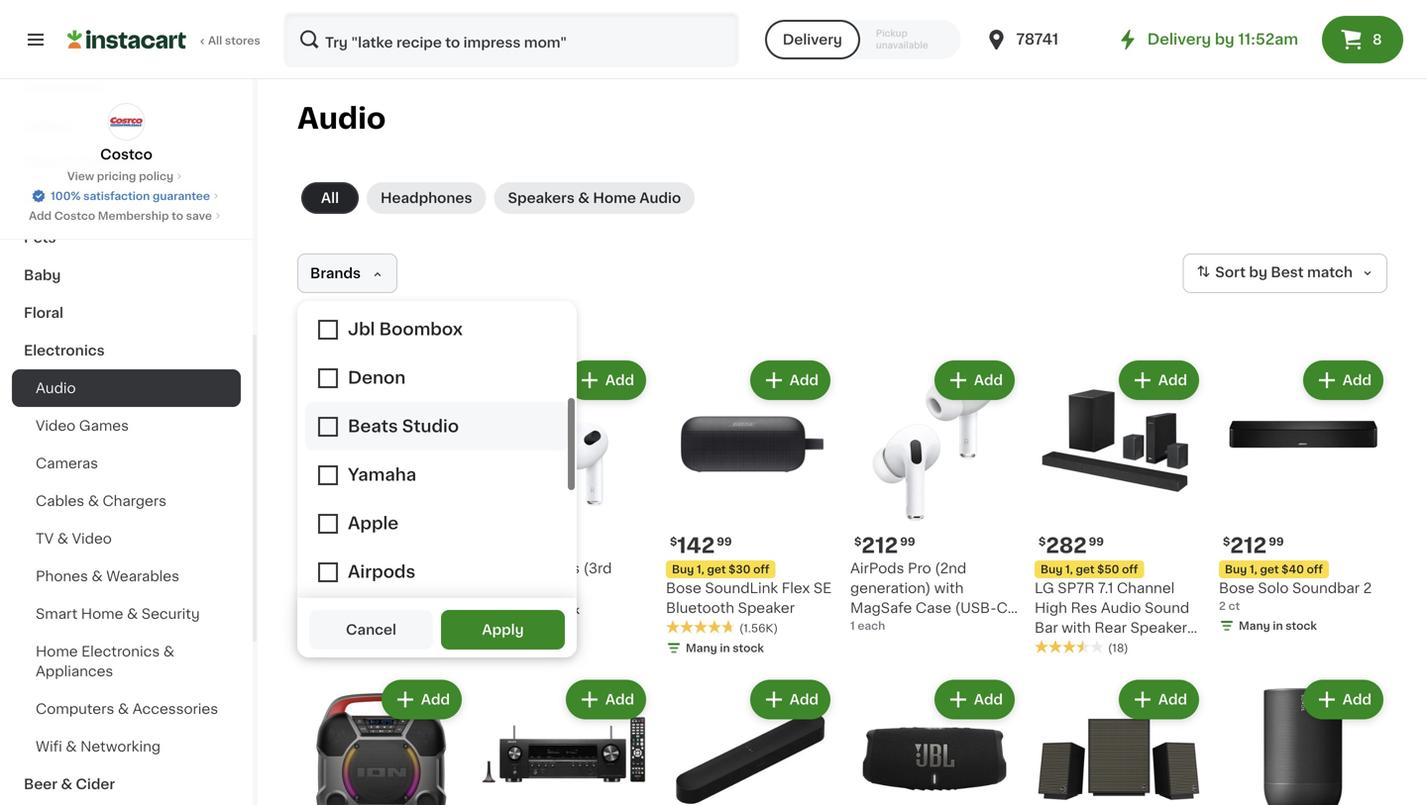 Task type: locate. For each thing, give the bounding box(es) containing it.
1 horizontal spatial home
[[81, 608, 123, 622]]

3 buy from the left
[[1041, 565, 1063, 575]]

pets
[[24, 231, 56, 245]]

generation)
[[851, 582, 931, 596]]

0 vertical spatial 1
[[851, 621, 855, 632]]

buy up ct
[[1225, 565, 1247, 575]]

in down bluetooth
[[720, 643, 730, 654]]

by inside "field"
[[1249, 266, 1268, 280]]

satisfaction
[[83, 191, 150, 202]]

meat & seafood link
[[12, 144, 241, 181]]

case
[[916, 602, 952, 616]]

0 horizontal spatial bose
[[666, 582, 702, 596]]

0 horizontal spatial with
[[851, 622, 880, 635]]

3 get from the left
[[1076, 565, 1095, 575]]

all left stores
[[208, 35, 222, 46]]

$ 212 99 up airpods
[[854, 536, 915, 557]]

costco link
[[100, 103, 152, 165]]

sound down yamaha
[[297, 602, 342, 616]]

soundbar
[[1293, 582, 1360, 596]]

1 horizontal spatial buy 1, get $50 off
[[1041, 565, 1138, 575]]

buy up yamaha
[[303, 565, 325, 575]]

99 up buy 1, get $30 off
[[717, 537, 732, 548]]

wifi
[[36, 740, 62, 754]]

1 down 'subwoofer'
[[297, 641, 302, 652]]

0 horizontal spatial $50
[[360, 565, 382, 575]]

2 buy from the left
[[672, 565, 694, 575]]

1 horizontal spatial in
[[720, 643, 730, 654]]

0 horizontal spatial delivery
[[783, 33, 842, 47]]

stock down bose solo soundbar 2 2 ct
[[1286, 621, 1317, 632]]

bose inside "bose soundlink flex se bluetooth speaker"
[[666, 582, 702, 596]]

$50 up the ats-
[[360, 565, 382, 575]]

$152.99 element
[[482, 533, 650, 559]]

video up cameras on the left of the page
[[36, 419, 76, 433]]

1, for 212
[[1250, 565, 1258, 575]]

get
[[338, 565, 357, 575], [707, 565, 726, 575], [1076, 565, 1095, 575], [1260, 565, 1279, 575]]

1, down $ 142 99
[[697, 565, 705, 575]]

ats-
[[356, 582, 384, 596]]

all stores
[[208, 35, 260, 46]]

1 vertical spatial 2
[[1219, 601, 1226, 612]]

0 horizontal spatial home
[[36, 645, 78, 659]]

buy 1, get $50 off up the ats-
[[303, 565, 401, 575]]

$ up buy 1, get $40 off
[[1223, 537, 1231, 548]]

many down generation)
[[502, 605, 533, 616]]

costco down snacks & candy
[[54, 211, 95, 222]]

& inside "link"
[[57, 532, 68, 546]]

buy for 282
[[1041, 565, 1063, 575]]

1 vertical spatial all
[[321, 191, 339, 205]]

product group
[[297, 357, 466, 654], [482, 357, 650, 623], [666, 357, 835, 661], [851, 357, 1019, 655], [1035, 357, 1203, 657], [1219, 357, 1388, 638], [297, 677, 466, 806], [482, 677, 650, 806], [666, 677, 835, 806], [851, 677, 1019, 806], [1035, 677, 1203, 806], [1219, 677, 1388, 806]]

1 vertical spatial by
[[1249, 266, 1268, 280]]

2 horizontal spatial stock
[[1286, 621, 1317, 632]]

1 vertical spatial bar
[[1035, 622, 1058, 635]]

1 horizontal spatial by
[[1249, 266, 1268, 280]]

stock for 142
[[733, 643, 764, 654]]

1 down magsafe in the bottom of the page
[[851, 621, 855, 632]]

cables & chargers link
[[12, 483, 241, 520]]

1, for 142
[[697, 565, 705, 575]]

add button
[[568, 363, 644, 398], [752, 363, 829, 398], [937, 363, 1013, 398], [1121, 363, 1197, 398], [1305, 363, 1382, 398], [383, 683, 460, 718], [568, 683, 644, 718], [752, 683, 829, 718], [937, 683, 1013, 718], [1121, 683, 1197, 718], [1305, 683, 1382, 718]]

speakers & home audio link
[[494, 182, 695, 214]]

&
[[64, 156, 75, 170], [578, 191, 590, 205], [79, 193, 91, 207], [88, 495, 99, 509], [57, 532, 68, 546], [92, 570, 103, 584], [127, 608, 138, 622], [163, 645, 174, 659], [118, 703, 129, 717], [66, 740, 77, 754], [61, 778, 72, 792]]

$ 212 99 up buy 1, get $40 off
[[1223, 536, 1284, 557]]

many in stock down generation)
[[502, 605, 580, 616]]

apply button
[[441, 611, 565, 650]]

$ for bose soundlink flex se bluetooth speaker
[[670, 537, 677, 548]]

& right phones
[[92, 570, 103, 584]]

buy
[[303, 565, 325, 575], [672, 565, 694, 575], [1041, 565, 1063, 575], [1225, 565, 1247, 575]]

2 1, from the left
[[697, 565, 705, 575]]

save
[[186, 211, 212, 222]]

2 off from the left
[[754, 565, 770, 575]]

with for with
[[851, 622, 880, 635]]

99 inside $ 282 99
[[1089, 537, 1104, 548]]

1090
[[384, 582, 419, 596]]

bar down the ats-
[[346, 602, 369, 616]]

video down cables & chargers
[[72, 532, 112, 546]]

$ inside $ 282 99
[[1039, 537, 1046, 548]]

0 vertical spatial home
[[593, 191, 636, 205]]

speaker up (1.56k)
[[738, 602, 795, 616]]

1 vertical spatial many
[[1239, 621, 1271, 632]]

3 99 from the left
[[1089, 537, 1104, 548]]

guarantee
[[153, 191, 210, 202]]

get up the ats-
[[338, 565, 357, 575]]

bose up bluetooth
[[666, 582, 702, 596]]

1 horizontal spatial 1
[[851, 621, 855, 632]]

212
[[862, 536, 898, 557], [1231, 536, 1267, 557]]

None search field
[[284, 12, 739, 67]]

speaker
[[738, 602, 795, 616], [1131, 622, 1187, 635]]

stock for 212
[[1286, 621, 1317, 632]]

$ up airpods
[[854, 537, 862, 548]]

2 vertical spatial many in stock
[[686, 643, 764, 654]]

get left $30
[[707, 565, 726, 575]]

home up appliances
[[36, 645, 78, 659]]

policy
[[139, 171, 174, 182]]

0 horizontal spatial sound
[[297, 602, 342, 616]]

phones
[[36, 570, 88, 584]]

2 vertical spatial in
[[720, 643, 730, 654]]

2 sound from the left
[[1145, 602, 1190, 616]]

& for accessories
[[118, 703, 129, 717]]

audio
[[297, 105, 386, 133], [640, 191, 681, 205], [36, 382, 76, 396], [1101, 602, 1141, 616]]

& for video
[[57, 532, 68, 546]]

$ up buy 1, get $30 off
[[670, 537, 677, 548]]

$ for bose solo soundbar 2
[[1223, 537, 1231, 548]]

electronics down smart home & security
[[81, 645, 160, 659]]

4 get from the left
[[1260, 565, 1279, 575]]

1, up yamaha
[[328, 565, 336, 575]]

78741 button
[[985, 12, 1104, 67]]

1 horizontal spatial with
[[935, 582, 964, 596]]

many in stock down bose solo soundbar 2 2 ct
[[1239, 621, 1317, 632]]

stock down (1.56k)
[[733, 643, 764, 654]]

2 bose from the left
[[1219, 582, 1255, 596]]

1 vertical spatial 1
[[297, 641, 302, 652]]

off up soundbar
[[1307, 565, 1323, 575]]

0 horizontal spatial buy 1, get $50 off
[[303, 565, 401, 575]]

(1.56k)
[[739, 624, 778, 634]]

cider
[[76, 778, 115, 792]]

1 horizontal spatial many in stock
[[686, 643, 764, 654]]

membership
[[98, 211, 169, 222]]

1 horizontal spatial $ 212 99
[[1223, 536, 1284, 557]]

0 horizontal spatial 2
[[1219, 601, 1226, 612]]

2 get from the left
[[707, 565, 726, 575]]

8
[[1373, 33, 1382, 47]]

video
[[36, 419, 76, 433], [72, 532, 112, 546]]

212 up airpods
[[862, 536, 898, 557]]

many down bluetooth
[[686, 643, 717, 654]]

4 $ from the left
[[1223, 537, 1231, 548]]

with up included
[[851, 622, 880, 635]]

appliances
[[36, 665, 113, 679]]

1 vertical spatial in
[[1273, 621, 1283, 632]]

home right "speakers"
[[593, 191, 636, 205]]

snacks & candy
[[24, 193, 141, 207]]

by right the sort
[[1249, 266, 1268, 280]]

1 horizontal spatial delivery
[[1148, 32, 1212, 47]]

& right "speakers"
[[578, 191, 590, 205]]

get for 142
[[707, 565, 726, 575]]

1 horizontal spatial $50
[[1097, 565, 1120, 575]]

3 $ from the left
[[1039, 537, 1046, 548]]

(3rd
[[583, 562, 612, 576]]

1 vertical spatial each
[[305, 641, 332, 652]]

bar up kit
[[1035, 622, 1058, 635]]

2 horizontal spatial with
[[1062, 622, 1091, 635]]

212 up buy 1, get $40 off
[[1231, 536, 1267, 557]]

bar inside 'lg sp7r 7.1 channel high res audio sound bar with rear speaker kit'
[[1035, 622, 1058, 635]]

1 vertical spatial costco
[[54, 211, 95, 222]]

& down security
[[163, 645, 174, 659]]

each
[[858, 621, 885, 632], [305, 641, 332, 652]]

1 buy from the left
[[303, 565, 325, 575]]

99 for lg sp7r 7.1 channel high res audio sound bar with rear speaker kit
[[1089, 537, 1104, 548]]

$ 142 99
[[670, 536, 732, 557]]

product group containing 282
[[1035, 357, 1203, 657]]

chargers
[[103, 495, 167, 509]]

$ inside $ 142 99
[[670, 537, 677, 548]]

2 vertical spatial stock
[[733, 643, 764, 654]]

2 horizontal spatial many in stock
[[1239, 621, 1317, 632]]

99 for bose soundlink flex se bluetooth speaker
[[717, 537, 732, 548]]

1 horizontal spatial 2
[[1364, 582, 1372, 596]]

1 horizontal spatial bar
[[1035, 622, 1058, 635]]

in for 142
[[720, 643, 730, 654]]

0 vertical spatial each
[[858, 621, 885, 632]]

all
[[208, 35, 222, 46], [321, 191, 339, 205]]

generation)
[[482, 582, 565, 596]]

2 vertical spatial home
[[36, 645, 78, 659]]

electronics down "floral"
[[24, 344, 105, 358]]

video inside "link"
[[72, 532, 112, 546]]

with down the res
[[1062, 622, 1091, 635]]

sp7r
[[1058, 582, 1095, 596]]

0 vertical spatial bar
[[346, 602, 369, 616]]

1 vertical spatial electronics
[[81, 645, 160, 659]]

0 horizontal spatial many in stock
[[502, 605, 580, 616]]

bakery link
[[12, 106, 241, 144]]

8 button
[[1322, 16, 1404, 63]]

yamaha
[[297, 582, 352, 596]]

0 vertical spatial many in stock
[[502, 605, 580, 616]]

& up view
[[64, 156, 75, 170]]

$ up lg
[[1039, 537, 1046, 548]]

phones & wearables
[[36, 570, 179, 584]]

buy up lg
[[1041, 565, 1063, 575]]

buy down 142
[[672, 565, 694, 575]]

home down phones & wearables at the bottom
[[81, 608, 123, 622]]

2 right soundbar
[[1364, 582, 1372, 596]]

& down view
[[79, 193, 91, 207]]

99 up buy 1, get $40 off
[[1269, 537, 1284, 548]]

delivery
[[1148, 32, 1212, 47], [783, 33, 842, 47]]

1, up 'sp7r'
[[1066, 565, 1073, 575]]

all for all stores
[[208, 35, 222, 46]]

many in stock down (1.56k)
[[686, 643, 764, 654]]

1 horizontal spatial sound
[[1145, 602, 1190, 616]]

0 horizontal spatial $ 212 99
[[854, 536, 915, 557]]

bose up ct
[[1219, 582, 1255, 596]]

0 horizontal spatial all
[[208, 35, 222, 46]]

Search field
[[285, 14, 737, 65]]

2 left ct
[[1219, 601, 1226, 612]]

1 horizontal spatial bose
[[1219, 582, 1255, 596]]

built
[[408, 602, 440, 616]]

all up brands
[[321, 191, 339, 205]]

0 vertical spatial by
[[1215, 32, 1235, 47]]

apple airpods (3rd generation)
[[482, 562, 612, 596]]

flex
[[782, 582, 810, 596]]

in down generation)
[[536, 605, 546, 616]]

& right 'tv'
[[57, 532, 68, 546]]

bose inside bose solo soundbar 2 2 ct
[[1219, 582, 1255, 596]]

0 horizontal spatial stock
[[548, 605, 580, 616]]

off up channel
[[1122, 565, 1138, 575]]

0 horizontal spatial bar
[[346, 602, 369, 616]]

costco up view pricing policy link at top left
[[100, 148, 152, 162]]

2
[[1364, 582, 1372, 596], [1219, 601, 1226, 612]]

off for 282
[[1122, 565, 1138, 575]]

1 vertical spatial many in stock
[[1239, 621, 1317, 632]]

speakers
[[508, 191, 575, 205]]

household
[[24, 80, 102, 94]]

costco
[[100, 148, 152, 162], [54, 211, 95, 222]]

0 vertical spatial speaker
[[738, 602, 795, 616]]

0 horizontal spatial speaker
[[738, 602, 795, 616]]

0 horizontal spatial 212
[[862, 536, 898, 557]]

with
[[935, 582, 964, 596], [851, 622, 880, 635], [1062, 622, 1091, 635]]

2 vertical spatial many
[[686, 643, 717, 654]]

1 horizontal spatial many
[[686, 643, 717, 654]]

100% satisfaction guarantee
[[51, 191, 210, 202]]

& for home
[[578, 191, 590, 205]]

instacart logo image
[[67, 28, 186, 52]]

2 horizontal spatial in
[[1273, 621, 1283, 632]]

product group containing yamaha ats-1090 sound bar with built in subwoofer
[[297, 357, 466, 654]]

0 horizontal spatial by
[[1215, 32, 1235, 47]]

4 1, from the left
[[1250, 565, 1258, 575]]

view pricing policy
[[67, 171, 174, 182]]

cancel button
[[309, 611, 433, 650]]

1 horizontal spatial 212
[[1231, 536, 1267, 557]]

1 horizontal spatial speaker
[[1131, 622, 1187, 635]]

$30
[[729, 565, 751, 575]]

off right $30
[[754, 565, 770, 575]]

1 horizontal spatial stock
[[733, 643, 764, 654]]

1 $ from the left
[[670, 537, 677, 548]]

2 $ from the left
[[854, 537, 862, 548]]

2 horizontal spatial many
[[1239, 621, 1271, 632]]

1 bose from the left
[[666, 582, 702, 596]]

get up solo
[[1260, 565, 1279, 575]]

1, for 282
[[1066, 565, 1073, 575]]

2 buy 1, get $50 off from the left
[[1041, 565, 1138, 575]]

1 99 from the left
[[717, 537, 732, 548]]

3 1, from the left
[[1066, 565, 1073, 575]]

99 up pro
[[900, 537, 915, 548]]

1 212 from the left
[[862, 536, 898, 557]]

0 vertical spatial many
[[502, 605, 533, 616]]

0 horizontal spatial 1
[[297, 641, 302, 652]]

each down magsafe in the bottom of the page
[[858, 621, 885, 632]]

speaker down channel
[[1131, 622, 1187, 635]]

1 1, from the left
[[328, 565, 336, 575]]

each down 'subwoofer'
[[305, 641, 332, 652]]

apple
[[482, 562, 522, 576]]

0 vertical spatial costco
[[100, 148, 152, 162]]

99 right 282
[[1089, 537, 1104, 548]]

smart home & security
[[36, 608, 200, 622]]

1 horizontal spatial all
[[321, 191, 339, 205]]

0 vertical spatial all
[[208, 35, 222, 46]]

delivery inside button
[[783, 33, 842, 47]]

3 off from the left
[[1122, 565, 1138, 575]]

2 horizontal spatial home
[[593, 191, 636, 205]]

& for wearables
[[92, 570, 103, 584]]

1 vertical spatial stock
[[1286, 621, 1317, 632]]

get for 212
[[1260, 565, 1279, 575]]

4 buy from the left
[[1225, 565, 1247, 575]]

$50 up 7.1
[[1097, 565, 1120, 575]]

buy 1, get $50 off up 'sp7r'
[[1041, 565, 1138, 575]]

& right cables
[[88, 495, 99, 509]]

& up networking at the bottom left of the page
[[118, 703, 129, 717]]

& right wifi
[[66, 740, 77, 754]]

with for high
[[1062, 622, 1091, 635]]

audio inside 'lg sp7r 7.1 channel high res audio sound bar with rear speaker kit'
[[1101, 602, 1141, 616]]

1,
[[328, 565, 336, 575], [697, 565, 705, 575], [1066, 565, 1073, 575], [1250, 565, 1258, 575]]

many for 212
[[1239, 621, 1271, 632]]

1 vertical spatial video
[[72, 532, 112, 546]]

4 off from the left
[[1307, 565, 1323, 575]]

1 each
[[851, 621, 885, 632]]

& right beer
[[61, 778, 72, 792]]

solo
[[1258, 582, 1289, 596]]

ct
[[1229, 601, 1240, 612]]

1 vertical spatial speaker
[[1131, 622, 1187, 635]]

0 horizontal spatial each
[[305, 641, 332, 652]]

99 for bose solo soundbar 2
[[1269, 537, 1284, 548]]

4 99 from the left
[[1269, 537, 1284, 548]]

2 212 from the left
[[1231, 536, 1267, 557]]

service type group
[[765, 20, 961, 59]]

by left 11:52am
[[1215, 32, 1235, 47]]

1 horizontal spatial costco
[[100, 148, 152, 162]]

99 inside $ 142 99
[[717, 537, 732, 548]]

computers
[[36, 703, 114, 717]]

stock down "apple airpods (3rd generation)"
[[548, 605, 580, 616]]

in down bose solo soundbar 2 2 ct
[[1273, 621, 1283, 632]]

1 sound from the left
[[297, 602, 342, 616]]

with inside 'lg sp7r 7.1 channel high res audio sound bar with rear speaker kit'
[[1062, 622, 1091, 635]]

buy for 212
[[1225, 565, 1247, 575]]

off
[[385, 565, 401, 575], [754, 565, 770, 575], [1122, 565, 1138, 575], [1307, 565, 1323, 575]]

11:52am
[[1238, 32, 1299, 47]]

off up 1090
[[385, 565, 401, 575]]

1, left $40
[[1250, 565, 1258, 575]]

all for all
[[321, 191, 339, 205]]

2 $50 from the left
[[1097, 565, 1120, 575]]

headphones
[[381, 191, 472, 205]]

sound down channel
[[1145, 602, 1190, 616]]

$ for lg sp7r 7.1 channel high res audio sound bar with rear speaker kit
[[1039, 537, 1046, 548]]

cameras link
[[12, 445, 241, 483]]

& for candy
[[79, 193, 91, 207]]

0 vertical spatial in
[[536, 605, 546, 616]]

many down ct
[[1239, 621, 1271, 632]]

c)
[[997, 602, 1013, 616]]

security
[[142, 608, 200, 622]]

home electronics & appliances link
[[12, 633, 241, 691]]

(2nd
[[935, 562, 967, 576]]

(18)
[[1108, 643, 1129, 654]]

channel
[[1117, 582, 1175, 596]]

wifi & networking
[[36, 740, 161, 754]]

& inside "link"
[[88, 495, 99, 509]]

with down (2nd
[[935, 582, 964, 596]]

get up 'sp7r'
[[1076, 565, 1095, 575]]



Task type: vqa. For each thing, say whether or not it's contained in the screenshot.
Subwoofer
yes



Task type: describe. For each thing, give the bounding box(es) containing it.
seafood
[[79, 156, 139, 170]]

view pricing policy link
[[67, 169, 185, 184]]

& for cider
[[61, 778, 72, 792]]

78741
[[1016, 32, 1059, 47]]

& for chargers
[[88, 495, 99, 509]]

buy 1, get $40 off
[[1225, 565, 1323, 575]]

100% satisfaction guarantee button
[[31, 184, 222, 204]]

beer & cider
[[24, 778, 115, 792]]

smart home & security link
[[12, 596, 241, 633]]

& inside home electronics & appliances
[[163, 645, 174, 659]]

apply
[[482, 624, 524, 637]]

speakers & home audio
[[508, 191, 681, 205]]

100%
[[51, 191, 81, 202]]

brands button
[[297, 254, 398, 293]]

sound inside the yamaha ats-1090 sound bar with built in subwoofer 1 each
[[297, 602, 342, 616]]

off for 142
[[754, 565, 770, 575]]

floral link
[[12, 294, 241, 332]]

1 $50 from the left
[[360, 565, 382, 575]]

phones & wearables link
[[12, 558, 241, 596]]

282
[[1046, 536, 1087, 557]]

Best match Sort by field
[[1183, 254, 1388, 293]]

buy for 142
[[672, 565, 694, 575]]

2 $ 212 99 from the left
[[1223, 536, 1284, 557]]

0 horizontal spatial in
[[536, 605, 546, 616]]

meat
[[24, 156, 61, 170]]

delivery by 11:52am
[[1148, 32, 1299, 47]]

rear
[[1095, 622, 1127, 635]]

product group containing 142
[[666, 357, 835, 661]]

speaker inside "bose soundlink flex se bluetooth speaker"
[[738, 602, 795, 616]]

applecare+
[[883, 622, 966, 635]]

off for 212
[[1307, 565, 1323, 575]]

2 99 from the left
[[900, 537, 915, 548]]

high
[[1035, 602, 1067, 616]]

0 vertical spatial 2
[[1364, 582, 1372, 596]]

7.1
[[1098, 582, 1114, 596]]

add costco membership to save
[[29, 211, 212, 222]]

kit
[[1035, 641, 1054, 655]]

in
[[443, 602, 456, 616]]

bose soundlink flex se bluetooth speaker
[[666, 582, 832, 616]]

delivery for delivery by 11:52am
[[1148, 32, 1212, 47]]

baby link
[[12, 257, 241, 294]]

by for sort
[[1249, 266, 1268, 280]]

delivery button
[[765, 20, 860, 59]]

beer & cider link
[[12, 766, 241, 804]]

by for delivery
[[1215, 32, 1235, 47]]

& down 'phones & wearables' link on the left of the page
[[127, 608, 138, 622]]

1 off from the left
[[385, 565, 401, 575]]

cables & chargers
[[36, 495, 167, 509]]

sort
[[1216, 266, 1246, 280]]

headphones link
[[367, 182, 486, 214]]

all stores link
[[67, 12, 262, 67]]

tv & video
[[36, 532, 112, 546]]

delivery by 11:52am link
[[1116, 28, 1299, 52]]

cancel
[[346, 624, 396, 637]]

bluetooth
[[666, 602, 735, 616]]

best match
[[1271, 266, 1353, 280]]

lg
[[1035, 582, 1054, 596]]

bose for bose solo soundbar 2 2 ct
[[1219, 582, 1255, 596]]

bose solo soundbar 2 2 ct
[[1219, 582, 1372, 612]]

all link
[[301, 182, 359, 214]]

smart
[[36, 608, 78, 622]]

electronics inside home electronics & appliances
[[81, 645, 160, 659]]

(usb-
[[955, 602, 997, 616]]

costco logo image
[[108, 103, 145, 141]]

soundlink
[[705, 582, 778, 596]]

many in stock for 212
[[1239, 621, 1317, 632]]

airpods pro (2nd generation) with magsafe case (usb-c) with applecare+ included
[[851, 562, 1013, 655]]

wearables
[[106, 570, 179, 584]]

household link
[[12, 68, 241, 106]]

brands
[[310, 267, 361, 281]]

bar inside the yamaha ats-1090 sound bar with built in subwoofer 1 each
[[346, 602, 369, 616]]

1 horizontal spatial each
[[858, 621, 885, 632]]

se
[[814, 582, 832, 596]]

& for seafood
[[64, 156, 75, 170]]

0 vertical spatial video
[[36, 419, 76, 433]]

bakery
[[24, 118, 74, 132]]

networking
[[80, 740, 161, 754]]

0 vertical spatial stock
[[548, 605, 580, 616]]

computers & accessories link
[[12, 691, 241, 729]]

1 buy 1, get $50 off from the left
[[303, 565, 401, 575]]

$ 282 99
[[1039, 536, 1104, 557]]

best
[[1271, 266, 1304, 280]]

142
[[677, 536, 715, 557]]

in for 212
[[1273, 621, 1283, 632]]

$40
[[1282, 565, 1304, 575]]

accessories
[[133, 703, 218, 717]]

airpods
[[526, 562, 580, 576]]

1 vertical spatial home
[[81, 608, 123, 622]]

speaker inside 'lg sp7r 7.1 channel high res audio sound bar with rear speaker kit'
[[1131, 622, 1187, 635]]

airpods
[[851, 562, 905, 576]]

many for 142
[[686, 643, 717, 654]]

tv
[[36, 532, 54, 546]]

0 horizontal spatial many
[[502, 605, 533, 616]]

wifi & networking link
[[12, 729, 241, 766]]

& for networking
[[66, 740, 77, 754]]

sound inside 'lg sp7r 7.1 channel high res audio sound bar with rear speaker kit'
[[1145, 602, 1190, 616]]

included
[[851, 641, 911, 655]]

games
[[79, 419, 129, 433]]

1 $ 212 99 from the left
[[854, 536, 915, 557]]

video games
[[36, 419, 129, 433]]

each inside the yamaha ats-1090 sound bar with built in subwoofer 1 each
[[305, 641, 332, 652]]

home inside home electronics & appliances
[[36, 645, 78, 659]]

delivery for delivery
[[783, 33, 842, 47]]

tv & video link
[[12, 520, 241, 558]]

1 inside the yamaha ats-1090 sound bar with built in subwoofer 1 each
[[297, 641, 302, 652]]

yamaha ats-1090 sound bar with built in subwoofer 1 each
[[297, 582, 456, 652]]

bose for bose soundlink flex se bluetooth speaker
[[666, 582, 702, 596]]

get for 282
[[1076, 565, 1095, 575]]

view
[[67, 171, 94, 182]]

1 get from the left
[[338, 565, 357, 575]]

computers & accessories
[[36, 703, 218, 717]]

magsafe
[[851, 602, 912, 616]]

0 vertical spatial electronics
[[24, 344, 105, 358]]

0 horizontal spatial costco
[[54, 211, 95, 222]]

home electronics & appliances
[[36, 645, 174, 679]]

many in stock for 142
[[686, 643, 764, 654]]

electronics link
[[12, 332, 241, 370]]

add costco membership to save link
[[29, 208, 224, 224]]

cameras
[[36, 457, 98, 471]]



